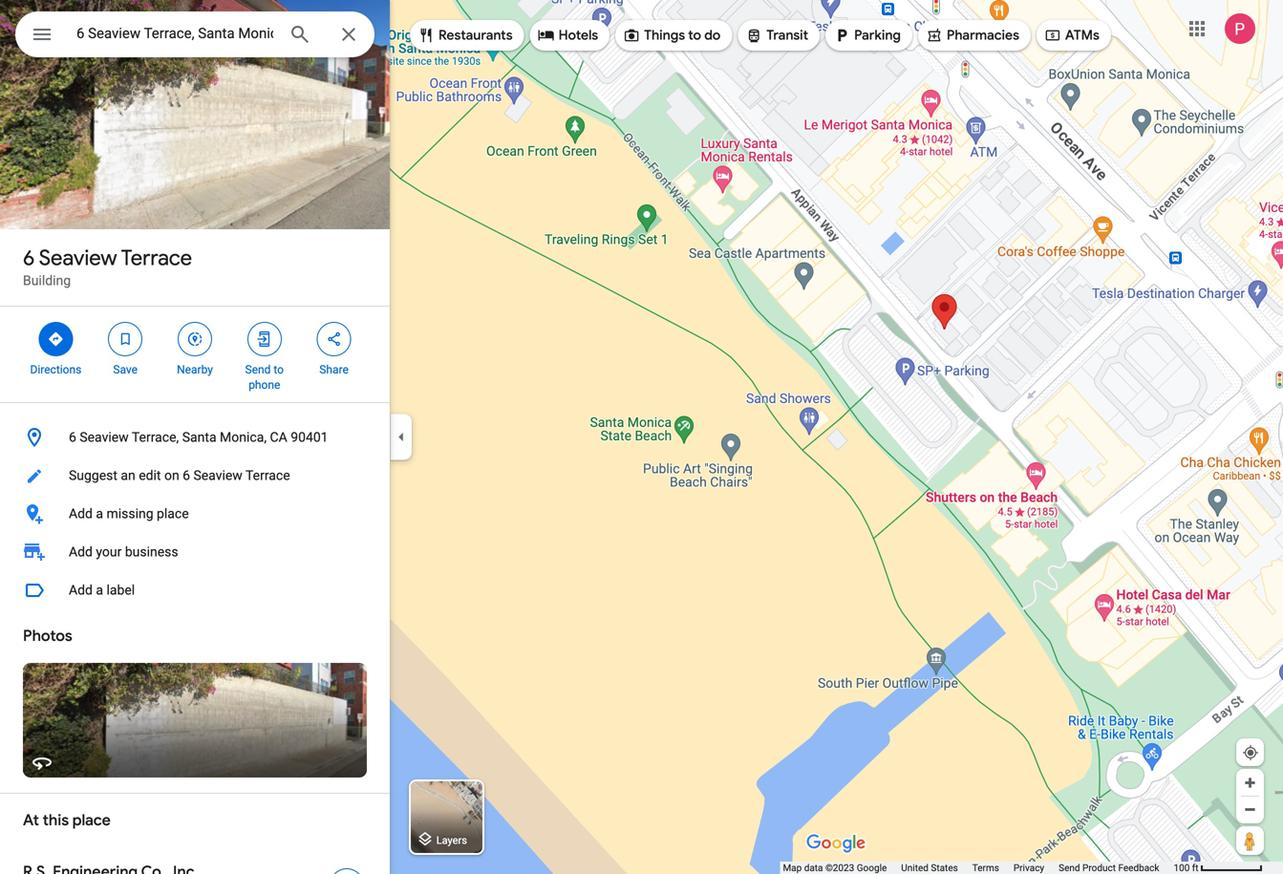 Task type: vqa. For each thing, say whether or not it's contained in the screenshot.
field within 6 SEAVIEW TERRACE, SANTA MONICA, CA 90401 field
yes



Task type: locate. For each thing, give the bounding box(es) containing it.
terms button
[[973, 862, 1000, 874]]

0 horizontal spatial place
[[72, 811, 111, 830]]

1 horizontal spatial place
[[157, 506, 189, 522]]

to inside  things to do
[[688, 27, 701, 44]]

send product feedback button
[[1059, 862, 1160, 874]]


[[256, 329, 273, 350]]

1 vertical spatial add
[[69, 544, 93, 560]]

united states
[[902, 863, 958, 874]]

0 horizontal spatial send
[[245, 363, 271, 377]]

layers
[[436, 835, 467, 847]]

show your location image
[[1242, 744, 1260, 762]]

phone
[[249, 378, 280, 392]]

terrace down ca
[[246, 468, 290, 484]]

seaview
[[39, 245, 117, 271], [80, 430, 129, 445], [193, 468, 243, 484]]

add a missing place button
[[0, 495, 390, 533]]

3 add from the top
[[69, 582, 93, 598]]

a left label
[[96, 582, 103, 598]]

suggest
[[69, 468, 117, 484]]

to
[[688, 27, 701, 44], [274, 363, 284, 377]]

6 up building
[[23, 245, 35, 271]]

send inside send to phone
[[245, 363, 271, 377]]

building
[[23, 273, 71, 289]]

footer
[[783, 862, 1174, 874]]

terrace
[[121, 245, 192, 271], [246, 468, 290, 484]]

to up phone
[[274, 363, 284, 377]]

2 vertical spatial add
[[69, 582, 93, 598]]

0 vertical spatial a
[[96, 506, 103, 522]]

1 vertical spatial send
[[1059, 863, 1080, 874]]

to inside send to phone
[[274, 363, 284, 377]]

send inside 'button'
[[1059, 863, 1080, 874]]

0 vertical spatial place
[[157, 506, 189, 522]]


[[538, 25, 555, 46]]

1 horizontal spatial send
[[1059, 863, 1080, 874]]

6 for terrace,
[[69, 430, 76, 445]]

0 horizontal spatial 6
[[23, 245, 35, 271]]

united states button
[[902, 862, 958, 874]]

privacy button
[[1014, 862, 1045, 874]]

0 vertical spatial 6
[[23, 245, 35, 271]]

1 horizontal spatial 6
[[69, 430, 76, 445]]

footer inside google maps element
[[783, 862, 1174, 874]]

1 a from the top
[[96, 506, 103, 522]]

seaview for terrace
[[39, 245, 117, 271]]

seaview inside the 6 seaview terrace building
[[39, 245, 117, 271]]

6 up the suggest
[[69, 430, 76, 445]]

6 right on
[[183, 468, 190, 484]]

a inside button
[[96, 582, 103, 598]]

add inside button
[[69, 582, 93, 598]]

2 vertical spatial seaview
[[193, 468, 243, 484]]

0 horizontal spatial terrace
[[121, 245, 192, 271]]

parking
[[854, 27, 901, 44]]

a left "missing"
[[96, 506, 103, 522]]

100 ft button
[[1174, 863, 1263, 874]]

seaview for terrace,
[[80, 430, 129, 445]]

add left "your"
[[69, 544, 93, 560]]

2 horizontal spatial 6
[[183, 468, 190, 484]]

privacy
[[1014, 863, 1045, 874]]

0 vertical spatial to
[[688, 27, 701, 44]]

an
[[121, 468, 135, 484]]

google account: payton hansen  
(payton.hansen@adept.ai) image
[[1225, 14, 1256, 44]]

send left the product
[[1059, 863, 1080, 874]]

terrace,
[[132, 430, 179, 445]]

add for add a label
[[69, 582, 93, 598]]

 restaurants
[[418, 25, 513, 46]]

add left label
[[69, 582, 93, 598]]

 parking
[[833, 25, 901, 46]]


[[1044, 25, 1062, 46]]

0 vertical spatial terrace
[[121, 245, 192, 271]]

at this place
[[23, 811, 111, 830]]

2 add from the top
[[69, 544, 93, 560]]

0 vertical spatial send
[[245, 363, 271, 377]]

6 inside the 6 seaview terrace building
[[23, 245, 35, 271]]

place down on
[[157, 506, 189, 522]]

1 vertical spatial terrace
[[246, 468, 290, 484]]

1 vertical spatial place
[[72, 811, 111, 830]]

add for add your business
[[69, 544, 93, 560]]

footer containing map data ©2023 google
[[783, 862, 1174, 874]]

a for missing
[[96, 506, 103, 522]]

send product feedback
[[1059, 863, 1160, 874]]

seaview down santa
[[193, 468, 243, 484]]

2 a from the top
[[96, 582, 103, 598]]

1 horizontal spatial terrace
[[246, 468, 290, 484]]

1 vertical spatial to
[[274, 363, 284, 377]]

show street view coverage image
[[1237, 827, 1264, 855]]


[[746, 25, 763, 46]]

6 seaview terrace, santa monica, ca 90401
[[69, 430, 328, 445]]

0 vertical spatial seaview
[[39, 245, 117, 271]]

 things to do
[[623, 25, 721, 46]]


[[833, 25, 851, 46]]

save
[[113, 363, 138, 377]]

send up phone
[[245, 363, 271, 377]]

ca
[[270, 430, 287, 445]]

1 add from the top
[[69, 506, 93, 522]]

6
[[23, 245, 35, 271], [69, 430, 76, 445], [183, 468, 190, 484]]

monica,
[[220, 430, 267, 445]]

1 horizontal spatial to
[[688, 27, 701, 44]]

add a missing place
[[69, 506, 189, 522]]

place
[[157, 506, 189, 522], [72, 811, 111, 830]]

to left "do"
[[688, 27, 701, 44]]

1 vertical spatial a
[[96, 582, 103, 598]]

nearby
[[177, 363, 213, 377]]

1 vertical spatial 6
[[69, 430, 76, 445]]

6 seaview terrace building
[[23, 245, 192, 289]]

send for send to phone
[[245, 363, 271, 377]]

1 vertical spatial seaview
[[80, 430, 129, 445]]

0 horizontal spatial to
[[274, 363, 284, 377]]

add
[[69, 506, 93, 522], [69, 544, 93, 560], [69, 582, 93, 598]]

a inside "button"
[[96, 506, 103, 522]]

terrace up 
[[121, 245, 192, 271]]

add inside "button"
[[69, 506, 93, 522]]

a
[[96, 506, 103, 522], [96, 582, 103, 598]]

a for label
[[96, 582, 103, 598]]

things
[[644, 27, 685, 44]]

map
[[783, 863, 802, 874]]


[[47, 329, 64, 350]]

seaview up the suggest
[[80, 430, 129, 445]]

add down the suggest
[[69, 506, 93, 522]]

 search field
[[15, 11, 375, 61]]

None field
[[76, 22, 273, 45]]

send
[[245, 363, 271, 377], [1059, 863, 1080, 874]]

place right the this
[[72, 811, 111, 830]]

data
[[804, 863, 823, 874]]

actions for 6 seaview terrace region
[[0, 307, 390, 402]]

atms
[[1066, 27, 1100, 44]]

seaview up building
[[39, 245, 117, 271]]

0 vertical spatial add
[[69, 506, 93, 522]]

restaurants
[[439, 27, 513, 44]]


[[418, 25, 435, 46]]

 pharmacies
[[926, 25, 1020, 46]]



Task type: describe. For each thing, give the bounding box(es) containing it.
add a label
[[69, 582, 135, 598]]

place inside "button"
[[157, 506, 189, 522]]

send to phone
[[245, 363, 284, 392]]


[[31, 21, 54, 48]]

your
[[96, 544, 122, 560]]

100 ft
[[1174, 863, 1199, 874]]

directions
[[30, 363, 82, 377]]

add your business link
[[0, 533, 390, 572]]

add for add a missing place
[[69, 506, 93, 522]]

on
[[164, 468, 179, 484]]

google maps element
[[0, 0, 1283, 874]]

google
[[857, 863, 887, 874]]

ft
[[1192, 863, 1199, 874]]

6 seaview terrace main content
[[0, 0, 390, 874]]

 button
[[15, 11, 69, 61]]

suggest an edit on 6 seaview terrace button
[[0, 457, 390, 495]]


[[325, 329, 343, 350]]

edit
[[139, 468, 161, 484]]

transit
[[767, 27, 809, 44]]

none field inside 6 seaview terrace, santa monica, ca 90401 field
[[76, 22, 273, 45]]

terms
[[973, 863, 1000, 874]]

6 Seaview Terrace, Santa Monica, CA 90401 field
[[15, 11, 375, 57]]

terrace inside button
[[246, 468, 290, 484]]

 hotels
[[538, 25, 598, 46]]

add a label button
[[0, 572, 390, 610]]

photos
[[23, 626, 72, 646]]

 transit
[[746, 25, 809, 46]]

feedback
[[1119, 863, 1160, 874]]

6 for terrace
[[23, 245, 35, 271]]

this
[[43, 811, 69, 830]]

at
[[23, 811, 39, 830]]

states
[[931, 863, 958, 874]]

zoom in image
[[1243, 776, 1258, 790]]

2 vertical spatial 6
[[183, 468, 190, 484]]

hotels
[[559, 27, 598, 44]]

do
[[705, 27, 721, 44]]

send for send product feedback
[[1059, 863, 1080, 874]]

add your business
[[69, 544, 178, 560]]

 atms
[[1044, 25, 1100, 46]]

santa
[[182, 430, 217, 445]]


[[926, 25, 943, 46]]

©2023
[[826, 863, 855, 874]]

map data ©2023 google
[[783, 863, 887, 874]]

90401
[[291, 430, 328, 445]]

business
[[125, 544, 178, 560]]


[[623, 25, 640, 46]]


[[186, 329, 204, 350]]

united
[[902, 863, 929, 874]]

pharmacies
[[947, 27, 1020, 44]]

share
[[319, 363, 349, 377]]

collapse side panel image
[[391, 427, 412, 448]]

zoom out image
[[1243, 803, 1258, 817]]

100
[[1174, 863, 1190, 874]]

6 seaview terrace, santa monica, ca 90401 button
[[0, 419, 390, 457]]

terrace inside the 6 seaview terrace building
[[121, 245, 192, 271]]

suggest an edit on 6 seaview terrace
[[69, 468, 290, 484]]

label
[[107, 582, 135, 598]]


[[117, 329, 134, 350]]

product
[[1083, 863, 1116, 874]]

missing
[[107, 506, 153, 522]]



